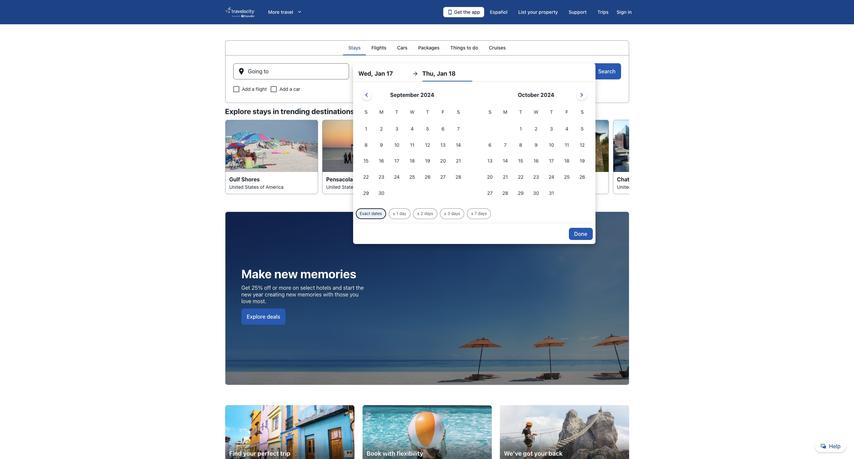 Task type: describe. For each thing, give the bounding box(es) containing it.
2 for september
[[380, 126, 383, 132]]

deals
[[267, 314, 280, 320]]

find
[[229, 450, 242, 457]]

1 12 button from the left
[[420, 137, 435, 153]]

flexibility
[[397, 450, 423, 457]]

20 for the bottom 20 button
[[487, 174, 493, 180]]

day
[[399, 211, 406, 216]]

1 11 button from the left
[[405, 137, 420, 153]]

trip
[[280, 450, 290, 457]]

2 30 button from the left
[[528, 186, 544, 201]]

18 inside september 2024 element
[[410, 158, 415, 164]]

your right got
[[534, 450, 547, 457]]

2 17 button from the left
[[544, 153, 559, 169]]

lafayette
[[423, 176, 448, 183]]

back
[[548, 450, 563, 457]]

5 button for october 2024
[[575, 121, 590, 137]]

2024 for september 2024
[[420, 92, 434, 98]]

october 2024
[[518, 92, 554, 98]]

year
[[253, 292, 263, 298]]

3 for september 2024
[[395, 126, 398, 132]]

destinations
[[311, 107, 354, 116]]

gulf shores united states of america
[[229, 176, 283, 190]]

chattanooga united states of america
[[617, 176, 671, 190]]

31 button
[[544, 186, 559, 201]]

6 inside september 2024 element
[[442, 126, 444, 132]]

flights
[[371, 45, 386, 50]]

get the app
[[454, 9, 480, 15]]

2 23 button from the left
[[528, 169, 544, 185]]

1 vertical spatial 28 button
[[498, 186, 513, 201]]

1 horizontal spatial 1
[[396, 211, 398, 216]]

25 for 1st 25 button from the left
[[409, 174, 415, 180]]

3 button for september 2024
[[389, 121, 405, 137]]

6 inside the october 2024 'element'
[[488, 142, 491, 148]]

2 for october
[[535, 126, 538, 132]]

1 10 button from the left
[[389, 137, 405, 153]]

states for beach
[[342, 184, 356, 190]]

4 for september 2024
[[411, 126, 414, 132]]

packages
[[418, 45, 440, 50]]

24 for 1st 24 button from right
[[549, 174, 554, 180]]

search button
[[593, 63, 621, 79]]

opens in a new window image
[[271, 405, 277, 411]]

chattanooga
[[617, 176, 651, 183]]

español
[[490, 9, 507, 15]]

2 26 button from the left
[[575, 169, 590, 185]]

13 inside september 2024 element
[[440, 142, 446, 148]]

0 vertical spatial 14 button
[[451, 137, 466, 153]]

exact dates
[[360, 211, 382, 216]]

book with flexibility
[[366, 450, 423, 457]]

11 for 2nd 11 button from right
[[410, 142, 414, 148]]

22 inside the october 2024 'element'
[[518, 174, 524, 180]]

list your property link
[[513, 6, 563, 18]]

12 inside september 2024 element
[[425, 142, 430, 148]]

2 24 button from the left
[[544, 169, 559, 185]]

0 horizontal spatial 13 button
[[435, 137, 451, 153]]

2 button for september
[[374, 121, 389, 137]]

love
[[241, 298, 251, 304]]

m for october 2024
[[503, 109, 507, 115]]

states for shores
[[245, 184, 259, 190]]

dates
[[371, 211, 382, 216]]

those
[[335, 292, 348, 298]]

1 9 button from the left
[[374, 137, 389, 153]]

stays
[[253, 107, 271, 116]]

october
[[518, 92, 539, 98]]

15 inside the october 2024 'element'
[[518, 158, 523, 164]]

23 inside september 2024 element
[[379, 174, 384, 180]]

25%
[[251, 285, 263, 291]]

download the app button image
[[447, 9, 453, 15]]

1 button for september 2024
[[358, 121, 374, 137]]

got
[[523, 450, 533, 457]]

18 inside the october 2024 'element'
[[564, 158, 569, 164]]

new up the more on the bottom left of page
[[274, 267, 298, 281]]

make new memories
[[241, 267, 356, 281]]

application inside make new memories main content
[[358, 87, 590, 202]]

new up love
[[241, 292, 251, 298]]

2 16 button from the left
[[528, 153, 544, 169]]

25 for 1st 25 button from right
[[564, 174, 570, 180]]

show previous card image
[[221, 153, 229, 161]]

san
[[520, 176, 530, 183]]

explore deals
[[247, 314, 280, 320]]

find your perfect trip
[[229, 450, 290, 457]]

2 t from the left
[[426, 109, 429, 115]]

4 button for september 2024
[[405, 121, 420, 137]]

pensacola
[[326, 176, 353, 183]]

1 s from the left
[[365, 109, 368, 115]]

september
[[390, 92, 419, 98]]

gulf shores showing general coastal views and a sandy beach as well as a small group of people image
[[225, 120, 318, 172]]

flights link
[[366, 40, 392, 55]]

wed,
[[358, 70, 373, 77]]

new down on
[[286, 292, 296, 298]]

16 for first 16 button
[[379, 158, 384, 164]]

1 horizontal spatial the
[[463, 9, 471, 15]]

previous month image
[[363, 91, 371, 99]]

31
[[549, 190, 554, 196]]

search
[[598, 68, 616, 74]]

or
[[272, 285, 277, 291]]

memories inside get 25% off or more on select hotels and start the new year creating new memories with those you love most.
[[297, 292, 321, 298]]

tab list inside make new memories main content
[[225, 40, 629, 55]]

w for october
[[534, 109, 538, 115]]

30 inside september 2024 element
[[379, 190, 384, 196]]

2 18 button from the left
[[559, 153, 575, 169]]

list
[[518, 9, 526, 15]]

23 inside the october 2024 'element'
[[533, 174, 539, 180]]

show next card image
[[625, 153, 633, 161]]

stays
[[348, 45, 361, 50]]

things to do link
[[445, 40, 484, 55]]

29 for 2nd 29 button from left
[[518, 190, 524, 196]]

thu,
[[422, 70, 435, 77]]

explore deals link
[[241, 309, 285, 325]]

san antonio united states of america
[[520, 176, 574, 190]]

shores
[[241, 176, 260, 183]]

thu, jan 18
[[422, 70, 456, 77]]

hotels
[[316, 285, 331, 291]]

we've got your back
[[504, 450, 563, 457]]

1 vertical spatial 20 button
[[482, 169, 498, 185]]

of for antonio
[[551, 184, 555, 190]]

of for shores
[[260, 184, 264, 190]]

1 vertical spatial 14 button
[[498, 153, 513, 169]]

9 inside the october 2024 'element'
[[535, 142, 538, 148]]

things
[[450, 45, 465, 50]]

2 25 button from the left
[[559, 169, 575, 185]]

2 vertical spatial 7
[[475, 211, 477, 216]]

japanese tea gardens featuring a garden and a pond image
[[516, 120, 609, 172]]

exact
[[360, 211, 370, 216]]

more travel
[[268, 9, 293, 15]]

jan inside wed, jan 17 button
[[375, 70, 385, 77]]

26 for first 26 button from right
[[579, 174, 585, 180]]

27 for '27' button inside september 2024 element
[[440, 174, 446, 180]]

3 s from the left
[[488, 109, 491, 115]]

car
[[293, 86, 300, 92]]

add a flight
[[242, 86, 267, 92]]

1 for september 2024
[[365, 126, 367, 132]]

of for beach
[[357, 184, 361, 190]]

make new memories main content
[[0, 40, 854, 459]]

1 17 button from the left
[[389, 153, 405, 169]]

f for september 2024
[[442, 109, 444, 115]]

1 26 button from the left
[[420, 169, 435, 185]]

wed, jan 17
[[358, 70, 393, 77]]

1 29 button from the left
[[358, 186, 374, 201]]

1 horizontal spatial 13 button
[[482, 153, 498, 169]]

more
[[268, 9, 280, 15]]

1 25 button from the left
[[405, 169, 420, 185]]

3 button for october 2024
[[544, 121, 559, 137]]

0 horizontal spatial 21 button
[[451, 153, 466, 169]]

do
[[472, 45, 478, 50]]

most.
[[253, 298, 266, 304]]

trips link
[[592, 6, 614, 18]]

3 for october 2024
[[550, 126, 553, 132]]

get the app link
[[443, 7, 485, 18]]

± 2 days
[[417, 211, 433, 216]]

united inside chattanooga united states of america
[[617, 184, 631, 190]]

trending
[[281, 107, 310, 116]]

21 for left 21 button
[[456, 158, 461, 164]]

14 inside september 2024 element
[[456, 142, 461, 148]]

9 inside september 2024 element
[[380, 142, 383, 148]]

make
[[241, 267, 272, 281]]

more
[[279, 285, 291, 291]]

0 vertical spatial 20 button
[[435, 153, 451, 169]]

1 30 button from the left
[[374, 186, 389, 201]]

14 inside the october 2024 'element'
[[503, 158, 508, 164]]

property
[[539, 9, 558, 15]]

2 10 button from the left
[[544, 137, 559, 153]]

cars
[[397, 45, 407, 50]]

select
[[300, 285, 315, 291]]

travelocity logo image
[[225, 7, 255, 18]]

cruises link
[[484, 40, 511, 55]]

0 horizontal spatial 7 button
[[451, 121, 466, 137]]

done button
[[569, 228, 593, 240]]

2 8 button from the left
[[513, 137, 528, 153]]

of inside chattanooga united states of america
[[648, 184, 652, 190]]

1 vertical spatial 7 button
[[498, 137, 513, 153]]

get 25% off or more on select hotels and start the new year creating new memories with those you love most.
[[241, 285, 364, 304]]

2 29 button from the left
[[513, 186, 528, 201]]

2 9 button from the left
[[528, 137, 544, 153]]

done
[[574, 231, 587, 237]]

chattanooga which includes modern architecture, a fountain and a river or creek image
[[613, 120, 706, 172]]

off
[[264, 285, 271, 291]]

1 vertical spatial with
[[383, 450, 395, 457]]

things to do
[[450, 45, 478, 50]]

on
[[293, 285, 299, 291]]

to
[[467, 45, 471, 50]]

sign in button
[[614, 6, 634, 18]]

explore for explore stays in trending destinations
[[225, 107, 251, 116]]

thu, jan 18 button
[[422, 66, 472, 81]]

0 vertical spatial 28 button
[[451, 169, 466, 185]]

f for october 2024
[[566, 109, 568, 115]]

travel
[[281, 9, 293, 15]]

gulf
[[229, 176, 240, 183]]

22 button inside september 2024 element
[[358, 169, 374, 185]]

1 15 button from the left
[[358, 153, 374, 169]]

support
[[569, 9, 587, 15]]



Task type: vqa. For each thing, say whether or not it's contained in the screenshot.


Task type: locate. For each thing, give the bounding box(es) containing it.
add for add a car
[[280, 86, 288, 92]]

0 horizontal spatial 3 button
[[389, 121, 405, 137]]

states inside the pensacola beach united states of america
[[342, 184, 356, 190]]

with inside get 25% off or more on select hotels and start the new year creating new memories with those you love most.
[[323, 292, 333, 298]]

1 t from the left
[[395, 109, 398, 115]]

0 horizontal spatial 2024
[[420, 92, 434, 98]]

15 up beach at the top left of the page
[[364, 158, 369, 164]]

30 down antonio
[[533, 190, 539, 196]]

29 down beach at the top left of the page
[[363, 190, 369, 196]]

1 horizontal spatial 20 button
[[482, 169, 498, 185]]

21 button
[[451, 153, 466, 169], [498, 169, 513, 185]]

11 for 2nd 11 button from left
[[565, 142, 569, 148]]

new
[[274, 267, 298, 281], [241, 292, 251, 298], [286, 292, 296, 298]]

support link
[[563, 6, 592, 18]]

add for add a flight
[[242, 86, 251, 92]]

0 horizontal spatial 21
[[456, 158, 461, 164]]

2 of from the left
[[357, 184, 361, 190]]

22 button left antonio
[[513, 169, 528, 185]]

jan right the -
[[389, 71, 397, 77]]

t down october
[[519, 109, 522, 115]]

2 w from the left
[[534, 109, 538, 115]]

24 inside 'element'
[[549, 174, 554, 180]]

27 inside the october 2024 'element'
[[487, 190, 493, 196]]

0 horizontal spatial 17 button
[[389, 153, 405, 169]]

states down antonio
[[536, 184, 549, 190]]

1 horizontal spatial 20
[[487, 174, 493, 180]]

1 horizontal spatial 1 button
[[513, 121, 528, 137]]

0 vertical spatial 27 button
[[435, 169, 451, 185]]

13
[[440, 142, 446, 148], [487, 158, 492, 164]]

m inside the october 2024 'element'
[[503, 109, 507, 115]]

get for get 25% off or more on select hotels and start the new year creating new memories with those you love most.
[[241, 285, 250, 291]]

w
[[410, 109, 414, 115], [534, 109, 538, 115]]

0 horizontal spatial 20 button
[[435, 153, 451, 169]]

1 vertical spatial 13
[[487, 158, 492, 164]]

days for ± 7 days
[[478, 211, 487, 216]]

± left day
[[393, 211, 395, 216]]

explore for explore deals
[[247, 314, 265, 320]]

t
[[395, 109, 398, 115], [426, 109, 429, 115], [519, 109, 522, 115], [550, 109, 553, 115]]

list your property
[[518, 9, 558, 15]]

30 up dates
[[379, 190, 384, 196]]

2
[[380, 126, 383, 132], [535, 126, 538, 132], [421, 211, 423, 216]]

america inside the pensacola beach united states of america
[[362, 184, 380, 190]]

1 5 from the left
[[426, 126, 429, 132]]

12
[[425, 142, 430, 148], [580, 142, 585, 148]]

we've
[[504, 450, 522, 457]]

get left 25%
[[241, 285, 250, 291]]

0 horizontal spatial 11 button
[[405, 137, 420, 153]]

2 button for october
[[528, 121, 544, 137]]

2 horizontal spatial 7
[[504, 142, 507, 148]]

0 horizontal spatial 24
[[394, 174, 400, 180]]

1 horizontal spatial 22 button
[[513, 169, 528, 185]]

tab list
[[225, 40, 629, 55]]

1 vertical spatial 20
[[487, 174, 493, 180]]

explore stays in trending destinations
[[225, 107, 354, 116]]

get inside get 25% off or more on select hotels and start the new year creating new memories with those you love most.
[[241, 285, 250, 291]]

1 8 button from the left
[[358, 137, 374, 153]]

0 horizontal spatial 8 button
[[358, 137, 374, 153]]

22 left antonio
[[518, 174, 524, 180]]

1 horizontal spatial 23
[[533, 174, 539, 180]]

4 america from the left
[[653, 184, 671, 190]]

2 3 button from the left
[[544, 121, 559, 137]]

14
[[456, 142, 461, 148], [503, 158, 508, 164]]

15
[[364, 158, 369, 164], [518, 158, 523, 164]]

in right stays in the top left of the page
[[273, 107, 279, 116]]

jan
[[375, 70, 385, 77], [437, 70, 447, 77], [368, 71, 377, 77], [389, 71, 397, 77]]

0 horizontal spatial 27
[[440, 174, 446, 180]]

± right ± 2 days
[[444, 211, 446, 216]]

9 button
[[374, 137, 389, 153], [528, 137, 544, 153]]

united inside the pensacola beach united states of america
[[326, 184, 340, 190]]

1 23 from the left
[[379, 174, 384, 180]]

16 for first 16 button from right
[[534, 158, 539, 164]]

w for september
[[410, 109, 414, 115]]

4 button for october 2024
[[559, 121, 575, 137]]

6 button inside september 2024 element
[[435, 121, 451, 137]]

1 16 button from the left
[[374, 153, 389, 169]]

30 button up dates
[[374, 186, 389, 201]]

2 22 button from the left
[[513, 169, 528, 185]]

1 19 from the left
[[425, 158, 430, 164]]

15 button up beach at the top left of the page
[[358, 153, 374, 169]]

0 horizontal spatial 14
[[456, 142, 461, 148]]

states down "shores"
[[245, 184, 259, 190]]

27 button inside september 2024 element
[[435, 169, 451, 185]]

25
[[409, 174, 415, 180], [564, 174, 570, 180]]

states down pensacola
[[342, 184, 356, 190]]

2 10 from the left
[[549, 142, 554, 148]]

explore left stays in the top left of the page
[[225, 107, 251, 116]]

a left car
[[290, 86, 292, 92]]

19 button inside the october 2024 'element'
[[575, 153, 590, 169]]

-
[[385, 71, 387, 77]]

español button
[[485, 6, 513, 18]]

3 ± from the left
[[444, 211, 446, 216]]

opens in a new window image for flexibility
[[404, 405, 410, 411]]

16 inside the october 2024 'element'
[[534, 158, 539, 164]]

application
[[358, 87, 590, 202]]

3 states from the left
[[536, 184, 549, 190]]

0 horizontal spatial 29
[[363, 190, 369, 196]]

8 inside september 2024 element
[[365, 142, 368, 148]]

1 horizontal spatial 10
[[549, 142, 554, 148]]

10 inside the october 2024 'element'
[[549, 142, 554, 148]]

7 for bottom 7 button
[[504, 142, 507, 148]]

1 horizontal spatial 16
[[534, 158, 539, 164]]

1
[[365, 126, 367, 132], [520, 126, 522, 132], [396, 211, 398, 216]]

± 7 days
[[471, 211, 487, 216]]

1 for october 2024
[[520, 126, 522, 132]]

9
[[380, 142, 383, 148], [535, 142, 538, 148]]

wed, jan 17 button
[[358, 66, 408, 81]]

0 horizontal spatial 24 button
[[389, 169, 405, 185]]

t down the september 2024
[[426, 109, 429, 115]]

jan 17 - jan 18 button
[[353, 63, 469, 79]]

2 11 button from the left
[[559, 137, 575, 153]]

the left the "app"
[[463, 9, 471, 15]]

1 of from the left
[[260, 184, 264, 190]]

1 a from the left
[[252, 86, 254, 92]]

your for property
[[528, 9, 537, 15]]

2 24 from the left
[[549, 174, 554, 180]]

2 12 button from the left
[[575, 137, 590, 153]]

1 vertical spatial explore
[[247, 314, 265, 320]]

28 for the bottom 28 button
[[502, 190, 508, 196]]

your
[[528, 9, 537, 15], [243, 450, 256, 457], [534, 450, 547, 457]]

1 22 from the left
[[363, 174, 369, 180]]

4
[[411, 126, 414, 132], [565, 126, 568, 132]]

1 3 button from the left
[[389, 121, 405, 137]]

f inside september 2024 element
[[442, 109, 444, 115]]

with
[[323, 292, 333, 298], [383, 450, 395, 457]]

1 24 button from the left
[[389, 169, 405, 185]]

2 19 from the left
[[580, 158, 585, 164]]

4 for october 2024
[[565, 126, 568, 132]]

september 2024 element
[[358, 108, 466, 202]]

0 horizontal spatial 12 button
[[420, 137, 435, 153]]

the up you
[[356, 285, 364, 291]]

1 vertical spatial 6 button
[[482, 137, 498, 153]]

28
[[456, 174, 461, 180], [502, 190, 508, 196]]

1 horizontal spatial 28 button
[[498, 186, 513, 201]]

america inside san antonio united states of america
[[556, 184, 574, 190]]

america inside chattanooga united states of america
[[653, 184, 671, 190]]

sign
[[617, 9, 627, 15]]

w inside the october 2024 'element'
[[534, 109, 538, 115]]

4 of from the left
[[648, 184, 652, 190]]

4 t from the left
[[550, 109, 553, 115]]

get right download the app button image
[[454, 9, 462, 15]]

1 america from the left
[[266, 184, 283, 190]]

united down san
[[520, 184, 534, 190]]

5 button for september 2024
[[420, 121, 435, 137]]

1 vertical spatial 21
[[503, 174, 508, 180]]

1 30 from the left
[[379, 190, 384, 196]]

america for beach
[[362, 184, 380, 190]]

flight
[[256, 86, 267, 92]]

3 inside september 2024 element
[[395, 126, 398, 132]]

1 add from the left
[[242, 86, 251, 92]]

2 add from the left
[[280, 86, 288, 92]]

17 inside september 2024 element
[[394, 158, 399, 164]]

1 horizontal spatial get
[[454, 9, 462, 15]]

1 ± from the left
[[393, 211, 395, 216]]

10 inside september 2024 element
[[394, 142, 399, 148]]

3 inside the october 2024 'element'
[[550, 126, 553, 132]]

28 for the top 28 button
[[456, 174, 461, 180]]

1 w from the left
[[410, 109, 414, 115]]

1 16 from the left
[[379, 158, 384, 164]]

1 horizontal spatial 2
[[421, 211, 423, 216]]

1 horizontal spatial 3
[[448, 211, 450, 216]]

of inside san antonio united states of america
[[551, 184, 555, 190]]

of inside the pensacola beach united states of america
[[357, 184, 361, 190]]

25 inside september 2024 element
[[409, 174, 415, 180]]

america inside gulf shores united states of america
[[266, 184, 283, 190]]

29 button down beach at the top left of the page
[[358, 186, 374, 201]]

2 a from the left
[[290, 86, 292, 92]]

21 for 21 button to the bottom
[[503, 174, 508, 180]]

4 inside 'element'
[[565, 126, 568, 132]]

10
[[394, 142, 399, 148], [549, 142, 554, 148]]

8 inside the october 2024 'element'
[[519, 142, 522, 148]]

± for ± 2 days
[[417, 211, 420, 216]]

more travel button
[[263, 6, 308, 18]]

0 vertical spatial with
[[323, 292, 333, 298]]

united for san
[[520, 184, 534, 190]]

add left 'flight'
[[242, 86, 251, 92]]

19 for the 19 "button" inside the october 2024 'element'
[[580, 158, 585, 164]]

0 vertical spatial 21 button
[[451, 153, 466, 169]]

8 button
[[358, 137, 374, 153], [513, 137, 528, 153]]

24
[[394, 174, 400, 180], [549, 174, 554, 180]]

1 4 from the left
[[411, 126, 414, 132]]

w down october 2024
[[534, 109, 538, 115]]

the inside get 25% off or more on select hotels and start the new year creating new memories with those you love most.
[[356, 285, 364, 291]]

± for ± 1 day
[[393, 211, 395, 216]]

next month image
[[578, 91, 586, 99]]

a left 'flight'
[[252, 86, 254, 92]]

24 for second 24 button from the right
[[394, 174, 400, 180]]

1 days from the left
[[424, 211, 433, 216]]

1 9 from the left
[[380, 142, 383, 148]]

± for ± 7 days
[[471, 211, 473, 216]]

2 inside 'element'
[[535, 126, 538, 132]]

0 horizontal spatial the
[[356, 285, 364, 291]]

3 of from the left
[[551, 184, 555, 190]]

get for get the app
[[454, 9, 462, 15]]

23 right san
[[533, 174, 539, 180]]

27 button inside the october 2024 'element'
[[482, 186, 498, 201]]

0 horizontal spatial 30
[[379, 190, 384, 196]]

17 inside the october 2024 'element'
[[549, 158, 554, 164]]

0 horizontal spatial 8
[[365, 142, 368, 148]]

1 inside the october 2024 'element'
[[520, 126, 522, 132]]

26 inside september 2024 element
[[425, 174, 430, 180]]

± right day
[[417, 211, 420, 216]]

1 horizontal spatial 19
[[580, 158, 585, 164]]

1 horizontal spatial 5
[[581, 126, 584, 132]]

2 america from the left
[[362, 184, 380, 190]]

tab list containing stays
[[225, 40, 629, 55]]

7 inside the october 2024 'element'
[[504, 142, 507, 148]]

2 horizontal spatial 2
[[535, 126, 538, 132]]

0 horizontal spatial 25
[[409, 174, 415, 180]]

5 inside september 2024 element
[[426, 126, 429, 132]]

1 united from the left
[[229, 184, 243, 190]]

3 america from the left
[[556, 184, 574, 190]]

5 inside the october 2024 'element'
[[581, 126, 584, 132]]

0 vertical spatial 7 button
[[451, 121, 466, 137]]

united inside gulf shores united states of america
[[229, 184, 243, 190]]

your right the list
[[528, 9, 537, 15]]

0 horizontal spatial with
[[323, 292, 333, 298]]

1 horizontal spatial 4
[[565, 126, 568, 132]]

1 vertical spatial 21 button
[[498, 169, 513, 185]]

0 horizontal spatial 4
[[411, 126, 414, 132]]

your right find
[[243, 450, 256, 457]]

1 29 from the left
[[363, 190, 369, 196]]

jan left the -
[[368, 71, 377, 77]]

1 horizontal spatial 8
[[519, 142, 522, 148]]

0 horizontal spatial 30 button
[[374, 186, 389, 201]]

1 23 button from the left
[[374, 169, 389, 185]]

30 button down antonio
[[528, 186, 544, 201]]

days for ± 3 days
[[451, 211, 460, 216]]

0 horizontal spatial 9
[[380, 142, 383, 148]]

28 inside the october 2024 'element'
[[502, 190, 508, 196]]

1 horizontal spatial 30
[[533, 190, 539, 196]]

22 right pensacola
[[363, 174, 369, 180]]

2 4 button from the left
[[559, 121, 575, 137]]

2 united from the left
[[326, 184, 340, 190]]

1 horizontal spatial 26 button
[[575, 169, 590, 185]]

with down hotels
[[323, 292, 333, 298]]

2 5 from the left
[[581, 126, 584, 132]]

a for flight
[[252, 86, 254, 92]]

1 opens in a new window image from the left
[[404, 405, 410, 411]]

21 inside the october 2024 'element'
[[503, 174, 508, 180]]

1 1 button from the left
[[358, 121, 374, 137]]

22 button right pensacola
[[358, 169, 374, 185]]

2 19 button from the left
[[575, 153, 590, 169]]

16 inside september 2024 element
[[379, 158, 384, 164]]

1 m from the left
[[379, 109, 383, 115]]

15 inside september 2024 element
[[364, 158, 369, 164]]

27 inside september 2024 element
[[440, 174, 446, 180]]

23
[[379, 174, 384, 180], [533, 174, 539, 180]]

23 button
[[374, 169, 389, 185], [528, 169, 544, 185]]

in inside dropdown button
[[628, 9, 632, 15]]

28 inside september 2024 element
[[456, 174, 461, 180]]

your for perfect
[[243, 450, 256, 457]]

18
[[449, 70, 456, 77], [399, 71, 404, 77], [410, 158, 415, 164], [564, 158, 569, 164]]

26 inside the october 2024 'element'
[[579, 174, 585, 180]]

antonio
[[531, 176, 551, 183]]

23 right beach at the top left of the page
[[379, 174, 384, 180]]

20 button
[[435, 153, 451, 169], [482, 169, 498, 185]]

0 horizontal spatial 5 button
[[420, 121, 435, 137]]

28 button
[[451, 169, 466, 185], [498, 186, 513, 201]]

17
[[386, 70, 393, 77], [378, 71, 383, 77], [394, 158, 399, 164], [549, 158, 554, 164]]

7 for left 7 button
[[457, 126, 460, 132]]

4 s from the left
[[581, 109, 584, 115]]

jan inside thu, jan 18 button
[[437, 70, 447, 77]]

1 4 button from the left
[[405, 121, 420, 137]]

25 button up 31 button
[[559, 169, 575, 185]]

2024 right october
[[541, 92, 554, 98]]

1 11 from the left
[[410, 142, 414, 148]]

29 inside the october 2024 'element'
[[518, 190, 524, 196]]

19 button
[[420, 153, 435, 169], [575, 153, 590, 169]]

3
[[395, 126, 398, 132], [550, 126, 553, 132], [448, 211, 450, 216]]

1 26 from the left
[[425, 174, 430, 180]]

in inside make new memories main content
[[273, 107, 279, 116]]

2024 for october 2024
[[541, 92, 554, 98]]

stays link
[[343, 40, 366, 55]]

12 inside the october 2024 'element'
[[580, 142, 585, 148]]

15 up san
[[518, 158, 523, 164]]

1 10 from the left
[[394, 142, 399, 148]]

you
[[350, 292, 358, 298]]

2 15 button from the left
[[513, 153, 528, 169]]

0 horizontal spatial 7
[[457, 126, 460, 132]]

september 2024
[[390, 92, 434, 98]]

1 horizontal spatial a
[[290, 86, 292, 92]]

4 states from the left
[[633, 184, 646, 190]]

m for september 2024
[[379, 109, 383, 115]]

with right book
[[383, 450, 395, 457]]

0 horizontal spatial 9 button
[[374, 137, 389, 153]]

lafayette showing a bar and night scenes as well as a small group of people image
[[419, 120, 512, 172]]

1 button for october 2024
[[513, 121, 528, 137]]

of inside gulf shores united states of america
[[260, 184, 264, 190]]

15 button up san
[[513, 153, 528, 169]]

20 inside 'element'
[[487, 174, 493, 180]]

of
[[260, 184, 264, 190], [357, 184, 361, 190], [551, 184, 555, 190], [648, 184, 652, 190]]

2 2024 from the left
[[541, 92, 554, 98]]

explore inside explore deals link
[[247, 314, 265, 320]]

2 s from the left
[[457, 109, 460, 115]]

29
[[363, 190, 369, 196], [518, 190, 524, 196]]

6 button inside the october 2024 'element'
[[482, 137, 498, 153]]

22 inside september 2024 element
[[363, 174, 369, 180]]

1 horizontal spatial 24
[[549, 174, 554, 180]]

f
[[442, 109, 444, 115], [566, 109, 568, 115]]

19 for the 19 "button" within the september 2024 element
[[425, 158, 430, 164]]

7
[[457, 126, 460, 132], [504, 142, 507, 148], [475, 211, 477, 216]]

0 vertical spatial 21
[[456, 158, 461, 164]]

2 m from the left
[[503, 109, 507, 115]]

jan right wed,
[[375, 70, 385, 77]]

creating
[[265, 292, 285, 298]]

1 15 from the left
[[364, 158, 369, 164]]

in right sign
[[628, 9, 632, 15]]

pensacola beach which includes a beach, a sunset and general coastal views image
[[322, 120, 415, 172]]

0 vertical spatial the
[[463, 9, 471, 15]]

1 horizontal spatial 6
[[488, 142, 491, 148]]

2 f from the left
[[566, 109, 568, 115]]

± right '± 3 days'
[[471, 211, 473, 216]]

11 button
[[405, 137, 420, 153], [559, 137, 575, 153]]

29 button
[[358, 186, 374, 201], [513, 186, 528, 201]]

america for shores
[[266, 184, 283, 190]]

states inside san antonio united states of america
[[536, 184, 549, 190]]

4 united from the left
[[617, 184, 631, 190]]

2 opens in a new window image from the left
[[544, 405, 550, 411]]

1 horizontal spatial 4 button
[[559, 121, 575, 137]]

october 2024 element
[[482, 108, 590, 202]]

0 horizontal spatial 10 button
[[389, 137, 405, 153]]

1 horizontal spatial 19 button
[[575, 153, 590, 169]]

2 4 from the left
[[565, 126, 568, 132]]

2 11 from the left
[[565, 142, 569, 148]]

21
[[456, 158, 461, 164], [503, 174, 508, 180]]

21 inside september 2024 element
[[456, 158, 461, 164]]

2 5 button from the left
[[575, 121, 590, 137]]

± 3 days
[[444, 211, 460, 216]]

3 united from the left
[[520, 184, 534, 190]]

2 button
[[374, 121, 389, 137], [528, 121, 544, 137]]

memories up hotels
[[300, 267, 356, 281]]

directional image
[[412, 71, 418, 77]]

29 button down san
[[513, 186, 528, 201]]

25 left lafayette
[[409, 174, 415, 180]]

1 vertical spatial the
[[356, 285, 364, 291]]

3 t from the left
[[519, 109, 522, 115]]

0 horizontal spatial m
[[379, 109, 383, 115]]

0 vertical spatial memories
[[300, 267, 356, 281]]

states for antonio
[[536, 184, 549, 190]]

states inside gulf shores united states of america
[[245, 184, 259, 190]]

w inside september 2024 element
[[410, 109, 414, 115]]

2 12 from the left
[[580, 142, 585, 148]]

1 8 from the left
[[365, 142, 368, 148]]

0 horizontal spatial 16 button
[[374, 153, 389, 169]]

1 f from the left
[[442, 109, 444, 115]]

4 ± from the left
[[471, 211, 473, 216]]

1 vertical spatial 13 button
[[482, 153, 498, 169]]

1 horizontal spatial 11
[[565, 142, 569, 148]]

jan right the thu,
[[437, 70, 447, 77]]

days left '± 3 days'
[[424, 211, 433, 216]]

perfect
[[257, 450, 279, 457]]

opens in a new window image for your
[[544, 405, 550, 411]]

united
[[229, 184, 243, 190], [326, 184, 340, 190], [520, 184, 534, 190], [617, 184, 631, 190]]

0 horizontal spatial in
[[273, 107, 279, 116]]

2 horizontal spatial 1
[[520, 126, 522, 132]]

0 horizontal spatial 27 button
[[435, 169, 451, 185]]

± for ± 3 days
[[444, 211, 446, 216]]

19 inside september 2024 element
[[425, 158, 430, 164]]

1 horizontal spatial 21 button
[[498, 169, 513, 185]]

america
[[266, 184, 283, 190], [362, 184, 380, 190], [556, 184, 574, 190], [653, 184, 671, 190]]

opens in a new window image
[[404, 405, 410, 411], [544, 405, 550, 411]]

11 inside september 2024 element
[[410, 142, 414, 148]]

1 horizontal spatial 27 button
[[482, 186, 498, 201]]

beach
[[354, 176, 370, 183]]

20
[[440, 158, 446, 164], [487, 174, 493, 180]]

7 inside september 2024 element
[[457, 126, 460, 132]]

t down september
[[395, 109, 398, 115]]

1 horizontal spatial 9
[[535, 142, 538, 148]]

0 horizontal spatial 11
[[410, 142, 414, 148]]

1 horizontal spatial 25
[[564, 174, 570, 180]]

cars link
[[392, 40, 413, 55]]

20 for the topmost 20 button
[[440, 158, 446, 164]]

7 button
[[451, 121, 466, 137], [498, 137, 513, 153]]

0 horizontal spatial 23
[[379, 174, 384, 180]]

1 vertical spatial in
[[273, 107, 279, 116]]

19 inside the october 2024 'element'
[[580, 158, 585, 164]]

days right '± 3 days'
[[478, 211, 487, 216]]

29 down san
[[518, 190, 524, 196]]

25 inside the october 2024 'element'
[[564, 174, 570, 180]]

1 horizontal spatial 2 button
[[528, 121, 544, 137]]

1 inside september 2024 element
[[365, 126, 367, 132]]

11 inside the october 2024 'element'
[[565, 142, 569, 148]]

1 states from the left
[[245, 184, 259, 190]]

2 8 from the left
[[519, 142, 522, 148]]

0 horizontal spatial 19
[[425, 158, 430, 164]]

13 inside the october 2024 'element'
[[487, 158, 492, 164]]

united for gulf
[[229, 184, 243, 190]]

26 for second 26 button from the right
[[425, 174, 430, 180]]

2 days from the left
[[451, 211, 460, 216]]

1 horizontal spatial 2024
[[541, 92, 554, 98]]

2024 down the thu,
[[420, 92, 434, 98]]

19
[[425, 158, 430, 164], [580, 158, 585, 164]]

19 button inside september 2024 element
[[420, 153, 435, 169]]

3 days from the left
[[478, 211, 487, 216]]

explore down most.
[[247, 314, 265, 320]]

5
[[426, 126, 429, 132], [581, 126, 584, 132]]

1 18 button from the left
[[405, 153, 420, 169]]

2 horizontal spatial days
[[478, 211, 487, 216]]

26 button
[[420, 169, 435, 185], [575, 169, 590, 185]]

1 horizontal spatial 6 button
[[482, 137, 498, 153]]

f inside the october 2024 'element'
[[566, 109, 568, 115]]

13 button
[[435, 137, 451, 153], [482, 153, 498, 169]]

0 horizontal spatial 2 button
[[374, 121, 389, 137]]

days for ± 2 days
[[424, 211, 433, 216]]

app
[[472, 9, 480, 15]]

united for pensacola
[[326, 184, 340, 190]]

1 horizontal spatial m
[[503, 109, 507, 115]]

w down the september 2024
[[410, 109, 414, 115]]

days left ± 7 days
[[451, 211, 460, 216]]

2 23 from the left
[[533, 174, 539, 180]]

29 for second 29 button from right
[[363, 190, 369, 196]]

application containing september 2024
[[358, 87, 590, 202]]

states inside chattanooga united states of america
[[633, 184, 646, 190]]

2 22 from the left
[[518, 174, 524, 180]]

1 horizontal spatial 21
[[503, 174, 508, 180]]

1 horizontal spatial 17 button
[[544, 153, 559, 169]]

2 26 from the left
[[579, 174, 585, 180]]

states down chattanooga
[[633, 184, 646, 190]]

sign in
[[617, 9, 632, 15]]

2 25 from the left
[[564, 174, 570, 180]]

4 button
[[405, 121, 420, 137], [559, 121, 575, 137]]

27
[[440, 174, 446, 180], [487, 190, 493, 196]]

0 horizontal spatial w
[[410, 109, 414, 115]]

in
[[628, 9, 632, 15], [273, 107, 279, 116]]

5 for september 2024
[[426, 126, 429, 132]]

s
[[365, 109, 368, 115], [457, 109, 460, 115], [488, 109, 491, 115], [581, 109, 584, 115]]

5 for october 2024
[[581, 126, 584, 132]]

0 horizontal spatial 25 button
[[405, 169, 420, 185]]

0 vertical spatial 13
[[440, 142, 446, 148]]

cruises
[[489, 45, 506, 50]]

30 inside the october 2024 'element'
[[533, 190, 539, 196]]

25 right antonio
[[564, 174, 570, 180]]

united down chattanooga
[[617, 184, 631, 190]]

united inside san antonio united states of america
[[520, 184, 534, 190]]

start
[[343, 285, 354, 291]]

0 horizontal spatial days
[[424, 211, 433, 216]]

1 horizontal spatial 28
[[502, 190, 508, 196]]

2 2 button from the left
[[528, 121, 544, 137]]

a for car
[[290, 86, 292, 92]]

25 button left lafayette
[[405, 169, 420, 185]]

t down october 2024
[[550, 109, 553, 115]]

27 for '27' button inside the october 2024 'element'
[[487, 190, 493, 196]]

29 inside september 2024 element
[[363, 190, 369, 196]]

united down gulf
[[229, 184, 243, 190]]

add left car
[[280, 86, 288, 92]]

0 horizontal spatial get
[[241, 285, 250, 291]]

memories down select
[[297, 292, 321, 298]]

0 horizontal spatial 15
[[364, 158, 369, 164]]

united down pensacola
[[326, 184, 340, 190]]

america for antonio
[[556, 184, 574, 190]]

1 2024 from the left
[[420, 92, 434, 98]]



